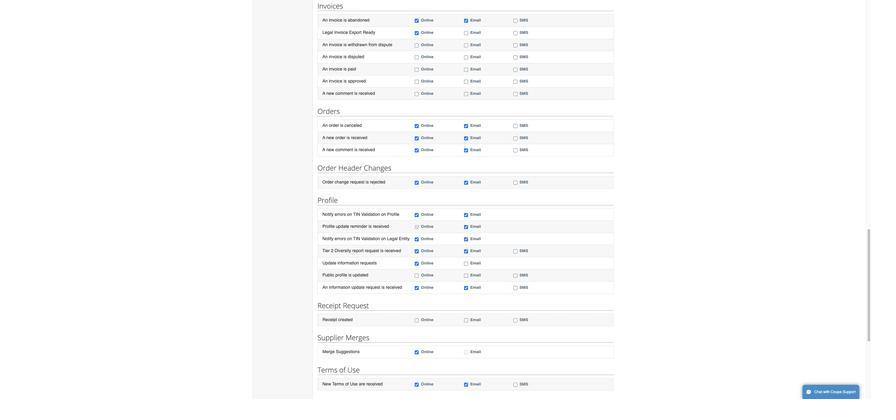 Task type: vqa. For each thing, say whether or not it's contained in the screenshot.
Legal to the left
yes



Task type: locate. For each thing, give the bounding box(es) containing it.
an down 'invoices'
[[322, 18, 328, 23]]

validation up reminder
[[361, 212, 380, 217]]

information
[[338, 261, 359, 266], [329, 285, 350, 290]]

an invoice is withdrawn from dispute
[[322, 42, 392, 47]]

0 vertical spatial information
[[338, 261, 359, 266]]

terms of use
[[317, 366, 360, 375]]

orders
[[317, 107, 340, 116]]

None checkbox
[[415, 19, 419, 23], [464, 19, 468, 23], [513, 19, 517, 23], [513, 43, 517, 47], [415, 56, 419, 60], [513, 56, 517, 60], [415, 68, 419, 72], [464, 68, 468, 72], [513, 80, 517, 84], [415, 92, 419, 96], [464, 92, 468, 96], [513, 92, 517, 96], [415, 137, 419, 141], [513, 137, 517, 141], [415, 149, 419, 153], [464, 149, 468, 153], [415, 181, 419, 185], [513, 181, 517, 185], [464, 226, 468, 230], [464, 250, 468, 254], [464, 262, 468, 266], [415, 274, 419, 278], [513, 287, 517, 291], [415, 319, 419, 323], [464, 319, 468, 323], [415, 351, 419, 355], [415, 383, 419, 387], [415, 19, 419, 23], [464, 19, 468, 23], [513, 19, 517, 23], [513, 43, 517, 47], [415, 56, 419, 60], [513, 56, 517, 60], [415, 68, 419, 72], [464, 68, 468, 72], [513, 80, 517, 84], [415, 92, 419, 96], [464, 92, 468, 96], [513, 92, 517, 96], [415, 137, 419, 141], [513, 137, 517, 141], [415, 149, 419, 153], [464, 149, 468, 153], [415, 181, 419, 185], [513, 181, 517, 185], [464, 226, 468, 230], [464, 250, 468, 254], [464, 262, 468, 266], [415, 274, 419, 278], [513, 287, 517, 291], [415, 319, 419, 323], [464, 319, 468, 323], [415, 351, 419, 355], [415, 383, 419, 387]]

None checkbox
[[415, 31, 419, 35], [464, 31, 468, 35], [513, 31, 517, 35], [415, 43, 419, 47], [464, 43, 468, 47], [464, 56, 468, 60], [513, 68, 517, 72], [415, 80, 419, 84], [464, 80, 468, 84], [415, 124, 419, 128], [464, 124, 468, 128], [513, 124, 517, 128], [464, 137, 468, 141], [513, 149, 517, 153], [464, 181, 468, 185], [415, 213, 419, 217], [464, 213, 468, 217], [415, 226, 419, 230], [415, 238, 419, 242], [464, 238, 468, 242], [415, 250, 419, 254], [513, 250, 517, 254], [415, 262, 419, 266], [464, 274, 468, 278], [513, 274, 517, 278], [415, 287, 419, 291], [464, 287, 468, 291], [513, 319, 517, 323], [464, 351, 468, 355], [464, 383, 468, 387], [513, 383, 517, 387], [415, 31, 419, 35], [464, 31, 468, 35], [513, 31, 517, 35], [415, 43, 419, 47], [464, 43, 468, 47], [464, 56, 468, 60], [513, 68, 517, 72], [415, 80, 419, 84], [464, 80, 468, 84], [415, 124, 419, 128], [464, 124, 468, 128], [513, 124, 517, 128], [464, 137, 468, 141], [513, 149, 517, 153], [464, 181, 468, 185], [415, 213, 419, 217], [464, 213, 468, 217], [415, 226, 419, 230], [415, 238, 419, 242], [464, 238, 468, 242], [415, 250, 419, 254], [513, 250, 517, 254], [415, 262, 419, 266], [464, 274, 468, 278], [513, 274, 517, 278], [415, 287, 419, 291], [464, 287, 468, 291], [513, 319, 517, 323], [464, 351, 468, 355], [464, 383, 468, 387], [513, 383, 517, 387]]

4 invoice from the top
[[329, 67, 342, 71]]

0 vertical spatial legal
[[322, 30, 333, 35]]

invoice down an invoice is paid at top
[[329, 79, 342, 84]]

2 vertical spatial request
[[366, 285, 380, 290]]

validation
[[361, 212, 380, 217], [361, 237, 380, 241]]

1 vertical spatial new
[[326, 135, 334, 140]]

2 an from the top
[[322, 42, 328, 47]]

new up orders on the left of page
[[326, 91, 334, 96]]

notify
[[322, 212, 333, 217], [322, 237, 333, 241]]

a down a new order is received
[[322, 148, 325, 153]]

invoice up an invoice is paid at top
[[329, 54, 342, 59]]

profile down change
[[317, 195, 338, 205]]

information for update
[[338, 261, 359, 266]]

update down updated
[[351, 285, 365, 290]]

an down an invoice is paid at top
[[322, 79, 328, 84]]

1 invoice from the top
[[329, 18, 342, 23]]

legal invoice export ready
[[322, 30, 375, 35]]

order down orders on the left of page
[[329, 123, 339, 128]]

0 vertical spatial comment
[[335, 91, 353, 96]]

5 invoice from the top
[[329, 79, 342, 84]]

13 email from the top
[[470, 225, 481, 229]]

11 online from the top
[[421, 180, 433, 185]]

an
[[322, 18, 328, 23], [322, 42, 328, 47], [322, 54, 328, 59], [322, 67, 328, 71], [322, 79, 328, 84], [322, 123, 328, 128], [322, 285, 328, 290]]

legal
[[322, 30, 333, 35], [387, 237, 398, 241]]

16 sms from the top
[[519, 382, 528, 387]]

1 notify from the top
[[322, 212, 333, 217]]

7 an from the top
[[322, 285, 328, 290]]

errors
[[335, 212, 346, 217], [335, 237, 346, 241]]

merge suggestions
[[322, 350, 360, 355]]

1 vertical spatial errors
[[335, 237, 346, 241]]

order
[[329, 123, 339, 128], [335, 135, 345, 140]]

1 vertical spatial update
[[351, 285, 365, 290]]

a new comment is received
[[322, 91, 375, 96], [322, 148, 375, 153]]

email
[[470, 18, 481, 23], [470, 30, 481, 35], [470, 42, 481, 47], [470, 55, 481, 59], [470, 67, 481, 71], [470, 79, 481, 84], [470, 91, 481, 96], [470, 124, 481, 128], [470, 136, 481, 140], [470, 148, 481, 153], [470, 180, 481, 185], [470, 212, 481, 217], [470, 225, 481, 229], [470, 237, 481, 241], [470, 249, 481, 254], [470, 261, 481, 266], [470, 273, 481, 278], [470, 286, 481, 290], [470, 318, 481, 323], [470, 350, 481, 355], [470, 382, 481, 387]]

support
[[843, 391, 856, 395]]

update
[[336, 224, 349, 229], [351, 285, 365, 290]]

ready
[[363, 30, 375, 35]]

rejected
[[370, 180, 385, 185]]

comment down a new order is received
[[335, 148, 353, 153]]

5 email from the top
[[470, 67, 481, 71]]

invoice for abandoned
[[329, 18, 342, 23]]

17 email from the top
[[470, 273, 481, 278]]

1 vertical spatial receipt
[[322, 318, 337, 323]]

1 vertical spatial order
[[335, 135, 345, 140]]

7 online from the top
[[421, 91, 433, 96]]

1 validation from the top
[[361, 212, 380, 217]]

1 vertical spatial terms
[[332, 382, 344, 387]]

0 horizontal spatial update
[[336, 224, 349, 229]]

12 email from the top
[[470, 212, 481, 217]]

chat with coupa support button
[[803, 386, 859, 400]]

notify up "profile update reminder is received"
[[322, 212, 333, 217]]

sms
[[519, 18, 528, 23], [519, 30, 528, 35], [519, 42, 528, 47], [519, 55, 528, 59], [519, 67, 528, 71], [519, 79, 528, 84], [519, 91, 528, 96], [519, 124, 528, 128], [519, 136, 528, 140], [519, 148, 528, 153], [519, 180, 528, 185], [519, 249, 528, 254], [519, 273, 528, 278], [519, 286, 528, 290], [519, 318, 528, 323], [519, 382, 528, 387]]

10 sms from the top
[[519, 148, 528, 153]]

3 invoice from the top
[[329, 54, 342, 59]]

1 vertical spatial a
[[322, 135, 325, 140]]

use up new terms of use are received
[[347, 366, 360, 375]]

an invoice is disputed
[[322, 54, 364, 59]]

request down the order header changes
[[350, 180, 364, 185]]

18 online from the top
[[421, 286, 433, 290]]

3 an from the top
[[322, 54, 328, 59]]

15 sms from the top
[[519, 318, 528, 323]]

errors up "profile update reminder is received"
[[335, 212, 346, 217]]

11 email from the top
[[470, 180, 481, 185]]

5 an from the top
[[322, 79, 328, 84]]

1 errors from the top
[[335, 212, 346, 217]]

a
[[322, 91, 325, 96], [322, 135, 325, 140], [322, 148, 325, 153]]

1 sms from the top
[[519, 18, 528, 23]]

request
[[350, 180, 364, 185], [365, 249, 379, 254], [366, 285, 380, 290]]

6 online from the top
[[421, 79, 433, 84]]

21 online from the top
[[421, 382, 433, 387]]

2 errors from the top
[[335, 237, 346, 241]]

20 online from the top
[[421, 350, 433, 355]]

10 online from the top
[[421, 148, 433, 153]]

1 vertical spatial information
[[329, 285, 350, 290]]

an order is canceled
[[322, 123, 362, 128]]

new
[[322, 382, 331, 387]]

information up public profile is updated
[[338, 261, 359, 266]]

1 vertical spatial of
[[345, 382, 349, 387]]

2 vertical spatial new
[[326, 148, 334, 153]]

a up orders on the left of page
[[322, 91, 325, 96]]

0 horizontal spatial legal
[[322, 30, 333, 35]]

0 vertical spatial a new comment is received
[[322, 91, 375, 96]]

on left 'entity'
[[381, 237, 386, 241]]

order header changes
[[317, 163, 391, 173]]

comment down an invoice is approved
[[335, 91, 353, 96]]

an up "an invoice is disputed"
[[322, 42, 328, 47]]

merge
[[322, 350, 335, 355]]

approved
[[348, 79, 366, 84]]

4 an from the top
[[322, 67, 328, 71]]

information down profile
[[329, 285, 350, 290]]

new terms of use are received
[[322, 382, 383, 387]]

new down an order is canceled
[[326, 135, 334, 140]]

invoice down invoice
[[329, 42, 342, 47]]

2 invoice from the top
[[329, 42, 342, 47]]

9 email from the top
[[470, 136, 481, 140]]

0 vertical spatial tin
[[353, 212, 360, 217]]

new down a new order is received
[[326, 148, 334, 153]]

an up an invoice is paid at top
[[322, 54, 328, 59]]

0 vertical spatial update
[[336, 224, 349, 229]]

online
[[421, 18, 433, 23], [421, 30, 433, 35], [421, 42, 433, 47], [421, 55, 433, 59], [421, 67, 433, 71], [421, 79, 433, 84], [421, 91, 433, 96], [421, 124, 433, 128], [421, 136, 433, 140], [421, 148, 433, 153], [421, 180, 433, 185], [421, 212, 433, 217], [421, 225, 433, 229], [421, 237, 433, 241], [421, 249, 433, 254], [421, 261, 433, 266], [421, 273, 433, 278], [421, 286, 433, 290], [421, 318, 433, 323], [421, 350, 433, 355], [421, 382, 433, 387]]

2 validation from the top
[[361, 237, 380, 241]]

order up change
[[317, 163, 337, 173]]

an down public
[[322, 285, 328, 290]]

9 online from the top
[[421, 136, 433, 140]]

with
[[823, 391, 830, 395]]

request up requests
[[365, 249, 379, 254]]

an down orders on the left of page
[[322, 123, 328, 128]]

an invoice is paid
[[322, 67, 356, 71]]

2 vertical spatial a
[[322, 148, 325, 153]]

a down an order is canceled
[[322, 135, 325, 140]]

1 a from the top
[[322, 91, 325, 96]]

0 vertical spatial of
[[339, 366, 346, 375]]

profile for profile
[[317, 195, 338, 205]]

receipt
[[317, 301, 341, 311], [322, 318, 337, 323]]

receipt left created at the left of page
[[322, 318, 337, 323]]

1 vertical spatial request
[[365, 249, 379, 254]]

1 an from the top
[[322, 18, 328, 23]]

1 vertical spatial a new comment is received
[[322, 148, 375, 153]]

received
[[359, 91, 375, 96], [351, 135, 367, 140], [359, 148, 375, 153], [373, 224, 389, 229], [385, 249, 401, 254], [386, 285, 402, 290], [366, 382, 383, 387]]

20 email from the top
[[470, 350, 481, 355]]

legal left 'entity'
[[387, 237, 398, 241]]

receipt up receipt created
[[317, 301, 341, 311]]

0 vertical spatial order
[[317, 163, 337, 173]]

3 sms from the top
[[519, 42, 528, 47]]

1 online from the top
[[421, 18, 433, 23]]

receipt for receipt request
[[317, 301, 341, 311]]

2 a new comment is received from the top
[[322, 148, 375, 153]]

1 vertical spatial validation
[[361, 237, 380, 241]]

1 new from the top
[[326, 91, 334, 96]]

8 email from the top
[[470, 124, 481, 128]]

terms right new
[[332, 382, 344, 387]]

use
[[347, 366, 360, 375], [350, 382, 358, 387]]

0 vertical spatial validation
[[361, 212, 380, 217]]

receipt created
[[322, 318, 353, 323]]

tin up "profile update reminder is received"
[[353, 212, 360, 217]]

0 vertical spatial new
[[326, 91, 334, 96]]

legal left invoice
[[322, 30, 333, 35]]

6 an from the top
[[322, 123, 328, 128]]

is
[[344, 18, 347, 23], [344, 42, 347, 47], [344, 54, 347, 59], [344, 67, 347, 71], [344, 79, 347, 84], [354, 91, 357, 96], [340, 123, 343, 128], [347, 135, 350, 140], [354, 148, 357, 153], [366, 180, 369, 185], [369, 224, 372, 229], [380, 249, 383, 254], [348, 273, 351, 278], [381, 285, 385, 290]]

update left reminder
[[336, 224, 349, 229]]

comment
[[335, 91, 353, 96], [335, 148, 353, 153]]

9 sms from the top
[[519, 136, 528, 140]]

terms up new
[[317, 366, 337, 375]]

invoice down "an invoice is disputed"
[[329, 67, 342, 71]]

order down an order is canceled
[[335, 135, 345, 140]]

2 notify from the top
[[322, 237, 333, 241]]

an invoice is approved
[[322, 79, 366, 84]]

an invoice is abandoned
[[322, 18, 369, 23]]

on up notify errors on tin validation on legal entity
[[381, 212, 386, 217]]

use left are
[[350, 382, 358, 387]]

0 vertical spatial a
[[322, 91, 325, 96]]

invoice for disputed
[[329, 54, 342, 59]]

from
[[369, 42, 377, 47]]

1 tin from the top
[[353, 212, 360, 217]]

errors for notify errors on tin validation on legal entity
[[335, 237, 346, 241]]

profile up tier
[[322, 224, 335, 229]]

13 sms from the top
[[519, 273, 528, 278]]

0 vertical spatial notify
[[322, 212, 333, 217]]

3 email from the top
[[470, 42, 481, 47]]

profile up 'entity'
[[387, 212, 399, 217]]

of up new terms of use are received
[[339, 366, 346, 375]]

0 vertical spatial errors
[[335, 212, 346, 217]]

0 vertical spatial use
[[347, 366, 360, 375]]

diversity
[[335, 249, 351, 254]]

tier
[[322, 249, 330, 254]]

notify up tier
[[322, 237, 333, 241]]

0 vertical spatial receipt
[[317, 301, 341, 311]]

21 email from the top
[[470, 382, 481, 387]]

2 online from the top
[[421, 30, 433, 35]]

canceled
[[345, 123, 362, 128]]

8 online from the top
[[421, 124, 433, 128]]

1 vertical spatial comment
[[335, 148, 353, 153]]

tin
[[353, 212, 360, 217], [353, 237, 360, 241]]

on
[[347, 212, 352, 217], [381, 212, 386, 217], [347, 237, 352, 241], [381, 237, 386, 241]]

errors up diversity
[[335, 237, 346, 241]]

a new comment is received down a new order is received
[[322, 148, 375, 153]]

16 email from the top
[[470, 261, 481, 266]]

0 vertical spatial profile
[[317, 195, 338, 205]]

an down "an invoice is disputed"
[[322, 67, 328, 71]]

are
[[359, 382, 365, 387]]

4 email from the top
[[470, 55, 481, 59]]

order
[[317, 163, 337, 173], [322, 180, 333, 185]]

notify for notify errors on tin validation on profile
[[322, 212, 333, 217]]

of left are
[[345, 382, 349, 387]]

terms
[[317, 366, 337, 375], [332, 382, 344, 387]]

update
[[322, 261, 336, 266]]

0 vertical spatial terms
[[317, 366, 337, 375]]

of
[[339, 366, 346, 375], [345, 382, 349, 387]]

a new comment is received down an invoice is approved
[[322, 91, 375, 96]]

request down updated
[[366, 285, 380, 290]]

validation up tier 2 diversity report request is received
[[361, 237, 380, 241]]

19 email from the top
[[470, 318, 481, 323]]

profile
[[317, 195, 338, 205], [387, 212, 399, 217], [322, 224, 335, 229]]

order left change
[[322, 180, 333, 185]]

reminder
[[350, 224, 367, 229]]

an for an information update request is received
[[322, 285, 328, 290]]

15 email from the top
[[470, 249, 481, 254]]

tin down "profile update reminder is received"
[[353, 237, 360, 241]]

1 horizontal spatial update
[[351, 285, 365, 290]]

1 vertical spatial order
[[322, 180, 333, 185]]

invoice up invoice
[[329, 18, 342, 23]]

updated
[[353, 273, 368, 278]]

14 sms from the top
[[519, 286, 528, 290]]

new
[[326, 91, 334, 96], [326, 135, 334, 140], [326, 148, 334, 153]]

1 vertical spatial notify
[[322, 237, 333, 241]]

1 vertical spatial use
[[350, 382, 358, 387]]

1 vertical spatial legal
[[387, 237, 398, 241]]

tin for legal
[[353, 237, 360, 241]]

invoice
[[329, 18, 342, 23], [329, 42, 342, 47], [329, 54, 342, 59], [329, 67, 342, 71], [329, 79, 342, 84]]

2 tin from the top
[[353, 237, 360, 241]]

2 vertical spatial profile
[[322, 224, 335, 229]]

tin for profile
[[353, 212, 360, 217]]

1 vertical spatial tin
[[353, 237, 360, 241]]

5 online from the top
[[421, 67, 433, 71]]



Task type: describe. For each thing, give the bounding box(es) containing it.
created
[[338, 318, 353, 323]]

errors for notify errors on tin validation on profile
[[335, 212, 346, 217]]

chat with coupa support
[[814, 391, 856, 395]]

0 vertical spatial order
[[329, 123, 339, 128]]

supplier merges
[[317, 333, 369, 343]]

2
[[331, 249, 333, 254]]

3 a from the top
[[322, 148, 325, 153]]

an for an invoice is abandoned
[[322, 18, 328, 23]]

public
[[322, 273, 334, 278]]

validation for legal
[[361, 237, 380, 241]]

an information update request is received
[[322, 285, 402, 290]]

6 email from the top
[[470, 79, 481, 84]]

coupa
[[831, 391, 842, 395]]

1 comment from the top
[[335, 91, 353, 96]]

1 email from the top
[[470, 18, 481, 23]]

notify errors on tin validation on profile
[[322, 212, 399, 217]]

4 online from the top
[[421, 55, 433, 59]]

abandoned
[[348, 18, 369, 23]]

withdrawn
[[348, 42, 367, 47]]

changes
[[364, 163, 391, 173]]

information for an
[[329, 285, 350, 290]]

an for an invoice is disputed
[[322, 54, 328, 59]]

notify errors on tin validation on legal entity
[[322, 237, 410, 241]]

12 online from the top
[[421, 212, 433, 217]]

chat
[[814, 391, 822, 395]]

invoice for withdrawn
[[329, 42, 342, 47]]

11 sms from the top
[[519, 180, 528, 185]]

order for order change request is rejected
[[322, 180, 333, 185]]

invoice
[[334, 30, 348, 35]]

change
[[335, 180, 349, 185]]

invoice for approved
[[329, 79, 342, 84]]

an for an invoice is paid
[[322, 67, 328, 71]]

tier 2 diversity report request is received
[[322, 249, 401, 254]]

notify for notify errors on tin validation on legal entity
[[322, 237, 333, 241]]

validation for profile
[[361, 212, 380, 217]]

14 email from the top
[[470, 237, 481, 241]]

invoices
[[317, 1, 343, 11]]

3 new from the top
[[326, 148, 334, 153]]

export
[[349, 30, 362, 35]]

profile for profile update reminder is received
[[322, 224, 335, 229]]

invoice for paid
[[329, 67, 342, 71]]

disputed
[[348, 54, 364, 59]]

receipt request
[[317, 301, 369, 311]]

requests
[[360, 261, 377, 266]]

report
[[352, 249, 364, 254]]

a new order is received
[[322, 135, 367, 140]]

7 sms from the top
[[519, 91, 528, 96]]

14 online from the top
[[421, 237, 433, 241]]

2 new from the top
[[326, 135, 334, 140]]

2 comment from the top
[[335, 148, 353, 153]]

on down "profile update reminder is received"
[[347, 237, 352, 241]]

receipt for receipt created
[[322, 318, 337, 323]]

7 email from the top
[[470, 91, 481, 96]]

header
[[338, 163, 362, 173]]

request
[[343, 301, 369, 311]]

18 email from the top
[[470, 286, 481, 290]]

15 online from the top
[[421, 249, 433, 254]]

4 sms from the top
[[519, 55, 528, 59]]

profile update reminder is received
[[322, 224, 389, 229]]

19 online from the top
[[421, 318, 433, 323]]

5 sms from the top
[[519, 67, 528, 71]]

on up "profile update reminder is received"
[[347, 212, 352, 217]]

6 sms from the top
[[519, 79, 528, 84]]

update information requests
[[322, 261, 377, 266]]

3 online from the top
[[421, 42, 433, 47]]

2 sms from the top
[[519, 30, 528, 35]]

1 horizontal spatial legal
[[387, 237, 398, 241]]

1 vertical spatial profile
[[387, 212, 399, 217]]

2 a from the top
[[322, 135, 325, 140]]

2 email from the top
[[470, 30, 481, 35]]

an for an order is canceled
[[322, 123, 328, 128]]

1 a new comment is received from the top
[[322, 91, 375, 96]]

paid
[[348, 67, 356, 71]]

12 sms from the top
[[519, 249, 528, 254]]

suggestions
[[336, 350, 360, 355]]

public profile is updated
[[322, 273, 368, 278]]

17 online from the top
[[421, 273, 433, 278]]

13 online from the top
[[421, 225, 433, 229]]

merges
[[346, 333, 369, 343]]

10 email from the top
[[470, 148, 481, 153]]

entity
[[399, 237, 410, 241]]

supplier
[[317, 333, 344, 343]]

an for an invoice is withdrawn from dispute
[[322, 42, 328, 47]]

profile
[[335, 273, 347, 278]]

dispute
[[378, 42, 392, 47]]

16 online from the top
[[421, 261, 433, 266]]

an for an invoice is approved
[[322, 79, 328, 84]]

order change request is rejected
[[322, 180, 385, 185]]

0 vertical spatial request
[[350, 180, 364, 185]]

8 sms from the top
[[519, 124, 528, 128]]

order for order header changes
[[317, 163, 337, 173]]



